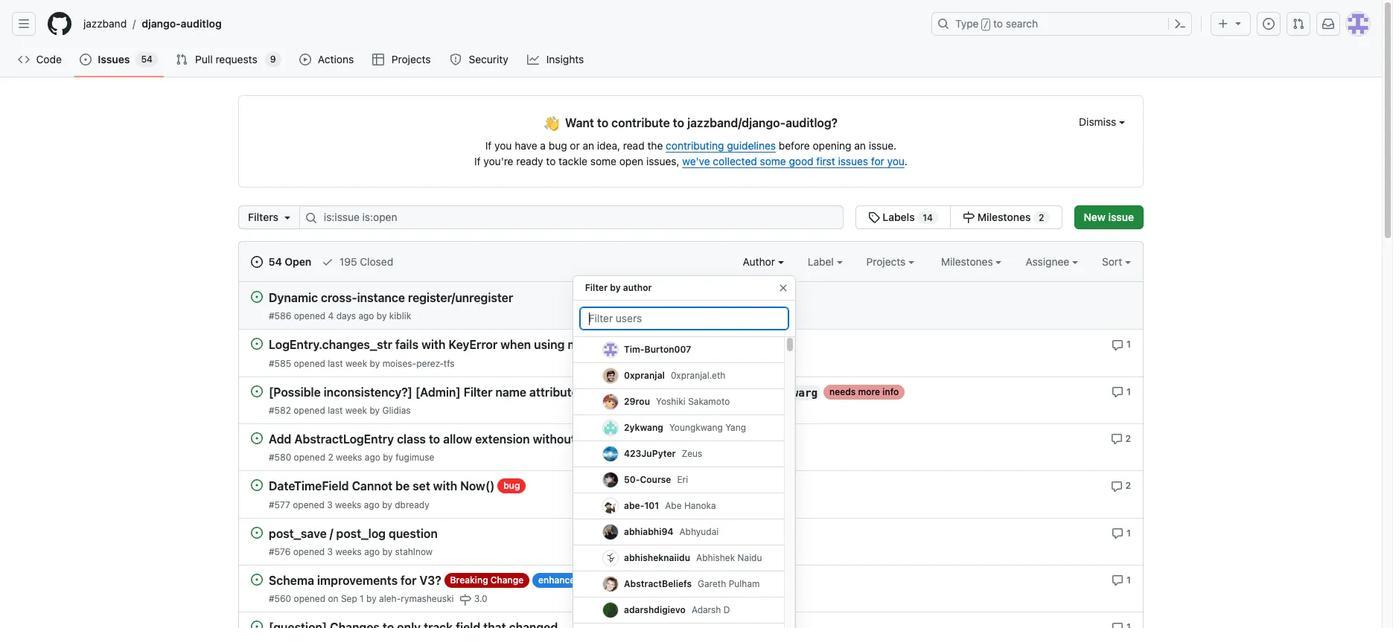 Task type: locate. For each thing, give the bounding box(es) containing it.
yoshiki
[[656, 396, 686, 408]]

1 vertical spatial milestones
[[942, 256, 996, 268]]

needs more info
[[643, 339, 713, 350], [830, 386, 899, 398]]

/ right type
[[984, 19, 989, 30]]

1 vertical spatial comment image
[[1111, 434, 1123, 446]]

check image
[[322, 256, 334, 268]]

0 vertical spatial info
[[696, 339, 713, 350]]

a
[[540, 139, 546, 152]]

1 vertical spatial bug
[[504, 481, 520, 492]]

0 horizontal spatial needs more info
[[643, 339, 713, 350]]

needs more info for logentry.changes_str fails with keyerror when using m2m_fields
[[643, 339, 713, 350]]

2 vertical spatial open issue image
[[251, 480, 263, 492]]

2 2 link from the top
[[1111, 479, 1132, 493]]

@abe 101 image
[[603, 499, 618, 514]]

issue opened image left git pull request icon
[[1264, 18, 1276, 30]]

more for logentry.changes_str fails with keyerror when using m2m_fields
[[672, 339, 694, 350]]

comment image for post_save / post_log question
[[1113, 528, 1124, 540]]

1 vertical spatial needs more info link
[[824, 385, 905, 400]]

0 vertical spatial 54
[[141, 54, 153, 65]]

jazzband link
[[77, 12, 133, 36]]

if left you're
[[475, 155, 481, 168]]

projects down 'labels'
[[867, 256, 909, 268]]

close menu image
[[778, 282, 790, 294]]

last for [possible inconsistency?] [admin] filter name attribute missing due to empty
[[328, 405, 343, 416]]

opened down 'logentry.changes_str'
[[294, 358, 326, 369]]

spec.lookup_kwarg
[[708, 387, 818, 399]]

idea,
[[597, 139, 621, 152]]

1 vertical spatial for
[[401, 575, 417, 588]]

fails
[[396, 339, 419, 352]]

0 vertical spatial needs more info
[[643, 339, 713, 350]]

@abhiabhi94 image
[[603, 525, 618, 540]]

0 horizontal spatial bug
[[504, 481, 520, 492]]

1 horizontal spatial for
[[872, 155, 885, 168]]

by inside dynamic cross-instance register/unregister #586             opened 4 days ago by kiblik
[[377, 311, 387, 322]]

open issue image for datetimefield cannot be set with now()
[[251, 480, 263, 492]]

0 horizontal spatial if
[[475, 155, 481, 168]]

/ inside jazzband / django-auditlog
[[133, 17, 136, 30]]

issue opened image
[[1264, 18, 1276, 30], [80, 54, 92, 66], [251, 256, 263, 268]]

1 horizontal spatial projects
[[867, 256, 909, 268]]

needs more info link for [possible inconsistency?] [admin] filter name attribute missing due to empty
[[824, 385, 905, 400]]

with
[[422, 339, 446, 352], [433, 480, 458, 494]]

1 vertical spatial if
[[475, 155, 481, 168]]

2 1 link from the top
[[1113, 385, 1132, 399]]

opened left on
[[294, 594, 326, 605]]

1 open issue image from the top
[[251, 338, 263, 350]]

milestones inside issue element
[[978, 211, 1031, 224]]

be
[[396, 480, 410, 494]]

needs
[[643, 339, 669, 350], [830, 386, 856, 398]]

projects
[[392, 53, 431, 66], [867, 256, 909, 268]]

week down inconsistency?]
[[346, 405, 367, 416]]

abstractlogentry
[[295, 433, 394, 446]]

195 closed link
[[322, 254, 394, 270]]

author
[[623, 282, 652, 294]]

1 an from the left
[[583, 139, 595, 152]]

guidelines
[[727, 139, 776, 152]]

1 2 link from the top
[[1111, 432, 1132, 446]]

zeus
[[682, 449, 703, 460]]

open issue image
[[251, 291, 263, 303], [251, 433, 263, 445], [251, 480, 263, 492]]

milestone image
[[963, 212, 975, 224]]

if up you're
[[486, 139, 492, 152]]

add abstractlogentry class to allow extension without creating additional table link
[[269, 433, 715, 446]]

menu
[[573, 270, 796, 629]]

enhancement link down spec.lookup_kwarg
[[718, 432, 789, 447]]

2 last from the top
[[328, 405, 343, 416]]

search image
[[305, 212, 317, 224]]

fugimuse link
[[396, 452, 435, 464]]

1 link for breaking change
[[1113, 574, 1132, 587]]

1 horizontal spatial needs
[[830, 386, 856, 398]]

enhancement down spec.lookup_kwarg
[[724, 434, 783, 445]]

you down issue.
[[888, 155, 905, 168]]

additional
[[628, 433, 684, 446]]

2 horizontal spatial issue opened image
[[1264, 18, 1276, 30]]

by down datetimefield cannot be set with now()
[[382, 500, 392, 511]]

1 vertical spatial projects
[[867, 256, 909, 268]]

2 link
[[1111, 432, 1132, 446], [1111, 479, 1132, 493]]

0 horizontal spatial needs
[[643, 339, 669, 350]]

0xpranjal.eth
[[671, 370, 726, 381]]

search
[[1006, 17, 1039, 30]]

issue opened image left issues
[[80, 54, 92, 66]]

1 vertical spatial last
[[328, 405, 343, 416]]

0 vertical spatial open issue image
[[251, 291, 263, 303]]

1 horizontal spatial /
[[330, 527, 333, 541]]

#585             opened last week by moises-perez-tfs
[[269, 358, 455, 369]]

3 open issue image from the top
[[251, 480, 263, 492]]

issue opened image left 54 open
[[251, 256, 263, 268]]

moises-
[[383, 358, 417, 369]]

2 horizontal spatial /
[[984, 19, 989, 30]]

last up the abstractlogentry
[[328, 405, 343, 416]]

name
[[496, 386, 527, 399]]

post_save
[[269, 527, 327, 541]]

comment image inside 2 link
[[1111, 481, 1123, 493]]

info for [possible inconsistency?] [admin] filter name attribute missing due to empty
[[883, 386, 899, 398]]

issue opened image for git pull request icon
[[1264, 18, 1276, 30]]

1 vertical spatial week
[[346, 405, 367, 416]]

2 vertical spatial issue opened image
[[251, 256, 263, 268]]

for up aleh-rymasheuski link at the left bottom of the page
[[401, 575, 417, 588]]

homepage image
[[48, 12, 72, 36]]

last down 'logentry.changes_str'
[[328, 358, 343, 369]]

1 horizontal spatial needs more info
[[830, 386, 899, 398]]

comment image for schema improvements for v3?
[[1113, 575, 1124, 587]]

1 last from the top
[[328, 358, 343, 369]]

some down before
[[760, 155, 787, 168]]

milestones down milestone image
[[942, 256, 996, 268]]

4 open issue image from the top
[[251, 574, 263, 586]]

opened down 'post_save'
[[293, 547, 325, 558]]

labels 14
[[880, 211, 934, 224]]

menu containing filter by author
[[573, 270, 796, 629]]

1 vertical spatial triangle down image
[[282, 212, 294, 224]]

0 vertical spatial 2 link
[[1111, 432, 1132, 446]]

week
[[346, 358, 367, 369], [346, 405, 367, 416]]

0 horizontal spatial more
[[672, 339, 694, 350]]

you up you're
[[495, 139, 512, 152]]

for down issue.
[[872, 155, 885, 168]]

3 open issue element from the top
[[251, 385, 263, 398]]

an up issues at top
[[855, 139, 866, 152]]

milestones inside 'popup button'
[[942, 256, 996, 268]]

assignee button
[[1026, 254, 1079, 270]]

0 vertical spatial more
[[672, 339, 694, 350]]

1 vertical spatial needs
[[830, 386, 856, 398]]

enhancement left @abstractbeliefs icon
[[539, 575, 597, 586]]

0 horizontal spatial filter
[[464, 386, 493, 399]]

opened up datetimefield on the left bottom of page
[[294, 452, 326, 464]]

4 1 link from the top
[[1113, 574, 1132, 587]]

1 vertical spatial you
[[888, 155, 905, 168]]

opened left 4
[[294, 311, 326, 322]]

101
[[645, 501, 659, 512]]

1 horizontal spatial an
[[855, 139, 866, 152]]

for inside if you have a bug or an idea, read the contributing guidelines before opening an issue. if you're ready to tackle some open issues, we've collected some good first issues for you .
[[872, 155, 885, 168]]

1 horizontal spatial needs more info link
[[824, 385, 905, 400]]

3 down post_save / post_log question link
[[327, 547, 333, 558]]

2ykwang youngkwang yang
[[624, 422, 746, 434]]

aleh-rymasheuski link
[[379, 594, 454, 605]]

by left aleh-
[[367, 594, 377, 605]]

to inside if you have a bug or an idea, read the contributing guidelines before opening an issue. if you're ready to tackle some open issues, we've collected some good first issues for you .
[[546, 155, 556, 168]]

bug right the now()
[[504, 481, 520, 492]]

new
[[1084, 211, 1106, 224]]

0 vertical spatial week
[[346, 358, 367, 369]]

dynamic cross-instance register/unregister #586             opened 4 days ago by kiblik
[[269, 292, 513, 322]]

open issue image for add abstractlogentry class to allow extension without creating additional table
[[251, 433, 263, 445]]

4 open issue element from the top
[[251, 432, 263, 445]]

8 open issue element from the top
[[251, 621, 263, 629]]

milestones right milestone image
[[978, 211, 1031, 224]]

#585
[[269, 358, 291, 369]]

good
[[789, 155, 814, 168]]

open issue element for dynamic cross-instance register/unregister
[[251, 291, 263, 303]]

opened inside dynamic cross-instance register/unregister #586             opened 4 days ago by kiblik
[[294, 311, 326, 322]]

5 open issue element from the top
[[251, 479, 263, 492]]

0 vertical spatial needs
[[643, 339, 669, 350]]

open issue image left dynamic
[[251, 291, 263, 303]]

2 open issue image from the top
[[251, 433, 263, 445]]

#576
[[269, 547, 291, 558]]

1 vertical spatial with
[[433, 480, 458, 494]]

to right ready
[[546, 155, 556, 168]]

opened down [possible at left
[[294, 405, 325, 416]]

ago right the days
[[359, 311, 374, 322]]

0 horizontal spatial triangle down image
[[282, 212, 294, 224]]

0 horizontal spatial 54
[[141, 54, 153, 65]]

/ for post_save
[[330, 527, 333, 541]]

comment image
[[1113, 387, 1124, 399], [1111, 434, 1123, 446], [1113, 575, 1124, 587]]

triangle down image
[[1233, 17, 1245, 29], [282, 212, 294, 224]]

bug right a
[[549, 139, 567, 152]]

0 vertical spatial issue opened image
[[1264, 18, 1276, 30]]

1 vertical spatial open issue image
[[251, 433, 263, 445]]

comment image for add abstractlogentry class to allow extension without creating additional table
[[1111, 434, 1123, 446]]

an right or
[[583, 139, 595, 152]]

or
[[570, 139, 580, 152]]

comment image inside 2 link
[[1111, 434, 1123, 446]]

1 horizontal spatial if
[[486, 139, 492, 152]]

triangle down image left "search" image
[[282, 212, 294, 224]]

weeks down post_save / post_log question link
[[336, 547, 362, 558]]

2 week from the top
[[346, 405, 367, 416]]

54 right issues
[[141, 54, 153, 65]]

#586
[[269, 311, 292, 322]]

dbready link
[[395, 500, 430, 511]]

eri
[[677, 475, 688, 486]]

0 vertical spatial with
[[422, 339, 446, 352]]

needs more info for [possible inconsistency?] [admin] filter name attribute missing due to empty
[[830, 386, 899, 398]]

opened for #580             opened
[[294, 452, 326, 464]]

0 vertical spatial comment image
[[1113, 387, 1124, 399]]

fugimuse
[[396, 452, 435, 464]]

2 some from the left
[[760, 155, 787, 168]]

info
[[696, 339, 713, 350], [883, 386, 899, 398]]

1 1 link from the top
[[1113, 338, 1132, 351]]

1 for logentry.changes_str fails with keyerror when using m2m_fields
[[1127, 386, 1132, 398]]

0 horizontal spatial some
[[591, 155, 617, 168]]

1 vertical spatial issue opened image
[[80, 54, 92, 66]]

code image
[[18, 54, 30, 66]]

0 vertical spatial enhancement link
[[718, 432, 789, 447]]

triangle down image inside filters popup button
[[282, 212, 294, 224]]

0 vertical spatial bug
[[549, 139, 567, 152]]

creating
[[579, 433, 625, 446]]

opened
[[294, 311, 326, 322], [294, 358, 326, 369], [294, 405, 325, 416], [294, 452, 326, 464], [293, 500, 325, 511], [293, 547, 325, 558], [294, 594, 326, 605]]

weeks down the abstractlogentry
[[336, 452, 362, 464]]

195 closed
[[337, 256, 394, 268]]

0 vertical spatial needs more info link
[[637, 338, 719, 353]]

1 open issue image from the top
[[251, 291, 263, 303]]

@423jupyter image
[[603, 447, 618, 462]]

1 vertical spatial 54
[[269, 256, 282, 268]]

list containing jazzband
[[77, 12, 923, 36]]

want
[[565, 116, 595, 130]]

1 vertical spatial more
[[859, 386, 881, 398]]

1 horizontal spatial filter
[[585, 282, 608, 294]]

issue
[[1109, 211, 1135, 224]]

0 vertical spatial enhancement
[[724, 434, 783, 445]]

1 horizontal spatial more
[[859, 386, 881, 398]]

0 vertical spatial 3
[[327, 500, 333, 511]]

@50 course image
[[603, 473, 618, 488]]

1 vertical spatial enhancement
[[539, 575, 597, 586]]

54 left open
[[269, 256, 282, 268]]

0 vertical spatial for
[[872, 155, 885, 168]]

/ inside post_save / post_log question #576             opened 3 weeks ago by stahlnow
[[330, 527, 333, 541]]

1 vertical spatial 2 link
[[1111, 479, 1132, 493]]

some
[[591, 155, 617, 168], [760, 155, 787, 168]]

to left the search
[[994, 17, 1004, 30]]

2 open issue element from the top
[[251, 338, 263, 350]]

to right the due
[[652, 386, 664, 399]]

aleh-
[[379, 594, 401, 605]]

stahlnow
[[395, 547, 433, 558]]

1 vertical spatial 3
[[327, 547, 333, 558]]

youngkwang
[[670, 422, 723, 434]]

filter left "name"
[[464, 386, 493, 399]]

list
[[77, 12, 923, 36]]

[possible inconsistency?] [admin] filter name attribute missing due to empty spec.lookup_kwarg
[[269, 386, 818, 399]]

1 horizontal spatial some
[[760, 155, 787, 168]]

1 horizontal spatial 54
[[269, 256, 282, 268]]

we've
[[683, 155, 710, 168]]

0 horizontal spatial info
[[696, 339, 713, 350]]

by left 'stahlnow' link
[[383, 547, 393, 558]]

abhiabhi94
[[624, 527, 674, 538]]

14
[[923, 212, 934, 224]]

breaking change link
[[444, 574, 530, 588]]

open
[[285, 256, 312, 268]]

0 horizontal spatial /
[[133, 17, 136, 30]]

2 open issue image from the top
[[251, 386, 263, 398]]

register/unregister
[[408, 292, 513, 305]]

2 vertical spatial weeks
[[336, 547, 362, 558]]

1 open issue element from the top
[[251, 291, 263, 303]]

2 vertical spatial comment image
[[1113, 575, 1124, 587]]

1 horizontal spatial issue opened image
[[251, 256, 263, 268]]

issues
[[839, 155, 869, 168]]

1 vertical spatial info
[[883, 386, 899, 398]]

3
[[327, 500, 333, 511], [327, 547, 333, 558]]

/ for jazzband
[[133, 17, 136, 30]]

some down idea,
[[591, 155, 617, 168]]

d
[[724, 605, 730, 616]]

projects right table image
[[392, 53, 431, 66]]

with right set
[[433, 480, 458, 494]]

0 vertical spatial you
[[495, 139, 512, 152]]

issue opened image inside 54 open link
[[251, 256, 263, 268]]

git pull request image
[[176, 54, 188, 66]]

comment image
[[1113, 339, 1124, 351], [1111, 481, 1123, 493], [1113, 528, 1124, 540], [1113, 622, 1124, 629]]

0 vertical spatial triangle down image
[[1233, 17, 1245, 29]]

before
[[779, 139, 810, 152]]

none search field containing filters
[[238, 206, 1063, 229]]

last
[[328, 358, 343, 369], [328, 405, 343, 416]]

0 horizontal spatial you
[[495, 139, 512, 152]]

1 horizontal spatial you
[[888, 155, 905, 168]]

0 vertical spatial last
[[328, 358, 343, 369]]

last for logentry.changes_str fails with keyerror when using m2m_fields
[[328, 358, 343, 369]]

open issue element
[[251, 291, 263, 303], [251, 338, 263, 350], [251, 385, 263, 398], [251, 432, 263, 445], [251, 479, 263, 492], [251, 526, 263, 539], [251, 574, 263, 586], [251, 621, 263, 629]]

7 open issue element from the top
[[251, 574, 263, 586]]

0 vertical spatial weeks
[[336, 452, 362, 464]]

1 some from the left
[[591, 155, 617, 168]]

0 vertical spatial milestones
[[978, 211, 1031, 224]]

0 vertical spatial if
[[486, 139, 492, 152]]

abhyudai
[[680, 527, 719, 538]]

stahlnow link
[[395, 547, 433, 558]]

kiblik link
[[390, 311, 411, 322]]

@tim burton007 image
[[603, 343, 618, 358]]

1 vertical spatial weeks
[[335, 500, 362, 511]]

open issue element for schema improvements for v3?
[[251, 574, 263, 586]]

to right want
[[597, 116, 609, 130]]

1 vertical spatial needs more info
[[830, 386, 899, 398]]

1 horizontal spatial info
[[883, 386, 899, 398]]

#580
[[269, 452, 291, 464]]

open issue element for post_save / post_log question
[[251, 526, 263, 539]]

jazzband/django-
[[688, 116, 786, 130]]

ago down post_log
[[364, 547, 380, 558]]

0 horizontal spatial for
[[401, 575, 417, 588]]

auditlog?
[[786, 116, 838, 130]]

by down inconsistency?]
[[370, 405, 380, 416]]

/ inside type / to search
[[984, 19, 989, 30]]

enhancement link down @abhisheknaiidu image
[[533, 574, 603, 588]]

enhancement
[[724, 434, 783, 445], [539, 575, 597, 586]]

triangle down image right the plus image
[[1233, 17, 1245, 29]]

more for [possible inconsistency?] [admin] filter name attribute missing due to empty
[[859, 386, 881, 398]]

0 horizontal spatial an
[[583, 139, 595, 152]]

open issue image left add on the left
[[251, 433, 263, 445]]

0 horizontal spatial issue opened image
[[80, 54, 92, 66]]

by down instance
[[377, 311, 387, 322]]

/ left django-
[[133, 17, 136, 30]]

table image
[[373, 54, 385, 66]]

open issue image
[[251, 338, 263, 350], [251, 386, 263, 398], [251, 527, 263, 539], [251, 574, 263, 586], [251, 622, 263, 629]]

0 horizontal spatial needs more info link
[[637, 338, 719, 353]]

3 down datetimefield on the left bottom of page
[[327, 500, 333, 511]]

0 horizontal spatial enhancement link
[[533, 574, 603, 588]]

1 vertical spatial filter
[[464, 386, 493, 399]]

week up inconsistency?]
[[346, 358, 367, 369]]

1 horizontal spatial enhancement
[[724, 434, 783, 445]]

if you have a bug or an idea, read the contributing guidelines before opening an issue. if you're ready to tackle some open issues, we've collected some good first issues for you .
[[475, 139, 908, 168]]

/ for type
[[984, 19, 989, 30]]

0 horizontal spatial enhancement
[[539, 575, 597, 586]]

open issue image left datetimefield on the left bottom of page
[[251, 480, 263, 492]]

pull requests
[[195, 53, 258, 66]]

/ left post_log
[[330, 527, 333, 541]]

1 week from the top
[[346, 358, 367, 369]]

weeks
[[336, 452, 362, 464], [335, 500, 362, 511], [336, 547, 362, 558]]

3 open issue image from the top
[[251, 527, 263, 539]]

6 open issue element from the top
[[251, 526, 263, 539]]

with up perez-
[[422, 339, 446, 352]]

label
[[808, 256, 837, 268]]

None search field
[[238, 206, 1063, 229]]

0 vertical spatial projects
[[392, 53, 431, 66]]

filter left author
[[585, 282, 608, 294]]

2 3 from the top
[[327, 547, 333, 558]]

missing
[[582, 386, 625, 399]]

2
[[1039, 212, 1045, 224], [1126, 434, 1132, 445], [328, 452, 334, 464], [1126, 481, 1132, 492]]

weeks for cannot
[[335, 500, 362, 511]]

weeks up post_save / post_log question link
[[335, 500, 362, 511]]

without
[[533, 433, 576, 446]]

opened down datetimefield on the left bottom of page
[[293, 500, 325, 511]]

1 horizontal spatial enhancement link
[[718, 432, 789, 447]]

abe-101 abe hanoka
[[624, 501, 716, 512]]

by left author
[[610, 282, 621, 294]]

datetimefield
[[269, 480, 349, 494]]

1 horizontal spatial bug
[[549, 139, 567, 152]]

issues
[[98, 53, 130, 66]]

class
[[397, 433, 426, 446]]

comment image for logentry.changes_str fails with keyerror when using m2m_fields
[[1113, 339, 1124, 351]]

29rou yoshiki sakamoto
[[624, 396, 730, 408]]



Task type: vqa. For each thing, say whether or not it's contained in the screenshot.
rightmost enhancement
yes



Task type: describe. For each thing, give the bounding box(es) containing it.
1 horizontal spatial triangle down image
[[1233, 17, 1245, 29]]

open issue element for [possible inconsistency?] [admin] filter name attribute missing due to empty
[[251, 385, 263, 398]]

table
[[687, 433, 715, 446]]

Issues search field
[[299, 206, 844, 229]]

29rou
[[624, 396, 650, 408]]

3.0 link
[[460, 593, 488, 607]]

#577
[[269, 500, 290, 511]]

open issue element for logentry.changes_str fails with keyerror when using m2m_fields
[[251, 338, 263, 350]]

needs more info link for logentry.changes_str fails with keyerror when using m2m_fields
[[637, 338, 719, 353]]

now()
[[461, 480, 495, 494]]

due
[[628, 386, 649, 399]]

ago inside dynamic cross-instance register/unregister #586             opened 4 days ago by kiblik
[[359, 311, 374, 322]]

kiblik
[[390, 311, 411, 322]]

dbready
[[395, 500, 430, 511]]

2 inside milestones 2
[[1039, 212, 1045, 224]]

@2ykwang image
[[603, 421, 618, 436]]

jazzband
[[83, 17, 127, 30]]

author button
[[743, 254, 784, 270]]

tag image
[[868, 212, 880, 224]]

@adarshdigievo image
[[603, 603, 618, 618]]

#580             opened 2 weeks ago by fugimuse
[[269, 452, 435, 464]]

set
[[413, 480, 430, 494]]

opened for #577             opened
[[293, 500, 325, 511]]

@29rou image
[[603, 395, 618, 410]]

2 link for add abstractlogentry class to allow extension without creating additional table
[[1111, 432, 1132, 446]]

needs for logentry.changes_str fails with keyerror when using m2m_fields
[[643, 339, 669, 350]]

milestone image
[[460, 595, 472, 607]]

week for logentry.changes_str fails with keyerror when using m2m_fields
[[346, 358, 367, 369]]

2 an from the left
[[855, 139, 866, 152]]

5 open issue image from the top
[[251, 622, 263, 629]]

filters button
[[238, 206, 300, 229]]

open issue image for logentry.changes_str fails with keyerror when using m2m_fields
[[251, 338, 263, 350]]

logentry.changes_str fails with keyerror when using m2m_fields link
[[269, 339, 634, 352]]

weeks inside post_save / post_log question #576             opened 3 weeks ago by stahlnow
[[336, 547, 362, 558]]

weeks for abstractlogentry
[[336, 452, 362, 464]]

pull
[[195, 53, 213, 66]]

cannot
[[352, 480, 393, 494]]

3 inside post_save / post_log question #576             opened 3 weeks ago by stahlnow
[[327, 547, 333, 558]]

milestones 2
[[975, 211, 1045, 224]]

opened for #560             opened
[[294, 594, 326, 605]]

inconsistency?]
[[324, 386, 413, 399]]

ready
[[517, 155, 544, 168]]

code link
[[12, 48, 68, 71]]

type / to search
[[956, 17, 1039, 30]]

4
[[328, 311, 334, 322]]

post_log
[[336, 527, 386, 541]]

schema improvements for v3?
[[269, 575, 442, 588]]

when
[[501, 339, 531, 352]]

adarsh
[[692, 605, 721, 616]]

enhancement for bottom enhancement link
[[539, 575, 597, 586]]

1 link for needs more info
[[1113, 338, 1132, 351]]

comment image for datetimefield cannot be set with now()
[[1111, 481, 1123, 493]]

security
[[469, 53, 509, 66]]

days
[[336, 311, 356, 322]]

3 1 link from the top
[[1113, 526, 1132, 540]]

1 link for logentry.changes_str fails with keyerror when using m2m_fields
[[1113, 385, 1132, 399]]

bug inside if you have a bug or an idea, read the contributing guidelines before opening an issue. if you're ready to tackle some open issues, we've collected some good first issues for you .
[[549, 139, 567, 152]]

open issue element for datetimefield cannot be set with now()
[[251, 479, 263, 492]]

0xpranjal 0xpranjal.eth
[[624, 370, 726, 381]]

git pull request image
[[1293, 18, 1305, 30]]

0 vertical spatial filter
[[585, 282, 608, 294]]

1 vertical spatial enhancement link
[[533, 574, 603, 588]]

#582             opened last week by glidias
[[269, 405, 411, 416]]

open issue image for dynamic cross-instance register/unregister
[[251, 291, 263, 303]]

#560             opened on sep 1 by aleh-rymasheuski
[[269, 594, 454, 605]]

course
[[640, 475, 671, 486]]

by inside post_save / post_log question #576             opened 3 weeks ago by stahlnow
[[383, 547, 393, 558]]

breaking
[[450, 575, 488, 586]]

assignee
[[1026, 256, 1073, 268]]

tackle
[[559, 155, 588, 168]]

abstractbeliefs
[[624, 579, 692, 590]]

open issue image for post_save / post_log question
[[251, 527, 263, 539]]

v3?
[[420, 575, 442, 588]]

dismiss button
[[1080, 114, 1126, 130]]

ago inside post_save / post_log question #576             opened 3 weeks ago by stahlnow
[[364, 547, 380, 558]]

2 link for datetimefield cannot be set with now()
[[1111, 479, 1132, 493]]

Filter users text field
[[579, 307, 790, 331]]

labels
[[883, 211, 915, 224]]

Search all issues text field
[[299, 206, 844, 229]]

#560
[[269, 594, 291, 605]]

needs for [possible inconsistency?] [admin] filter name attribute missing due to empty
[[830, 386, 856, 398]]

dynamic
[[269, 292, 318, 305]]

#577             opened 3 weeks ago by dbready
[[269, 500, 430, 511]]

open issue image for schema improvements for v3?
[[251, 574, 263, 586]]

@abhisheknaiidu image
[[603, 551, 618, 566]]

ago down cannot on the bottom of page
[[364, 500, 380, 511]]

open issue element for add abstractlogentry class to allow extension without creating additional table
[[251, 432, 263, 445]]

play image
[[299, 54, 311, 66]]

read
[[623, 139, 645, 152]]

tfs
[[444, 358, 455, 369]]

👋 want to contribute to jazzband/django-auditlog?
[[545, 113, 838, 133]]

security link
[[444, 48, 516, 71]]

ago up cannot on the bottom of page
[[365, 452, 381, 464]]

50-
[[624, 475, 640, 486]]

logentry.changes_str fails with keyerror when using m2m_fields
[[269, 339, 634, 352]]

shield image
[[450, 54, 462, 66]]

glidias
[[383, 405, 411, 416]]

opening
[[813, 139, 852, 152]]

schema
[[269, 575, 314, 588]]

have
[[515, 139, 538, 152]]

tim-burton007 link
[[573, 338, 784, 364]]

by left moises-
[[370, 358, 380, 369]]

enhancement for enhancement link to the right
[[724, 434, 783, 445]]

issue opened image for git pull request image
[[80, 54, 92, 66]]

by left fugimuse
[[383, 452, 393, 464]]

attribute
[[530, 386, 579, 399]]

milestones for milestones
[[942, 256, 996, 268]]

1 3 from the top
[[327, 500, 333, 511]]

423jupyter zeus
[[624, 449, 703, 460]]

to right class
[[429, 433, 440, 446]]

django-
[[142, 17, 181, 30]]

423jupyter
[[624, 449, 676, 460]]

week for [possible inconsistency?] [admin] filter name attribute missing due to empty
[[346, 405, 367, 416]]

collected
[[713, 155, 758, 168]]

plus image
[[1218, 18, 1230, 30]]

open issue image for [possible inconsistency?] [admin] filter name attribute missing due to empty
[[251, 386, 263, 398]]

opened for #585             opened
[[294, 358, 326, 369]]

👋
[[545, 113, 559, 133]]

54 open link
[[251, 254, 312, 270]]

cross-
[[321, 292, 357, 305]]

insights
[[547, 53, 584, 66]]

0 horizontal spatial projects
[[392, 53, 431, 66]]

opened for #582             opened
[[294, 405, 325, 416]]

1 for breaking change
[[1127, 575, 1132, 586]]

[admin]
[[416, 386, 461, 399]]

opened inside post_save / post_log question #576             opened 3 weeks ago by stahlnow
[[293, 547, 325, 558]]

post_save / post_log question link
[[269, 527, 438, 541]]

jazzband / django-auditlog
[[83, 17, 222, 30]]

glidias link
[[383, 405, 411, 416]]

using
[[534, 339, 565, 352]]

graph image
[[528, 54, 540, 66]]

notifications image
[[1323, 18, 1335, 30]]

tim-burton007
[[624, 344, 691, 355]]

open
[[620, 155, 644, 168]]

@0xpranjal image
[[603, 369, 618, 384]]

abhiabhi94 abhyudai
[[624, 527, 719, 538]]

command palette image
[[1175, 18, 1187, 30]]

first
[[817, 155, 836, 168]]

@abstractbeliefs image
[[603, 577, 618, 592]]

question
[[389, 527, 438, 541]]

improvements
[[317, 575, 398, 588]]

schema improvements for v3? link
[[269, 575, 442, 588]]

issue element
[[856, 206, 1063, 229]]

projects inside popup button
[[867, 256, 909, 268]]

extension
[[475, 433, 530, 446]]

1 for needs more info
[[1127, 339, 1132, 350]]

dismiss
[[1080, 115, 1120, 128]]

milestones for milestones 2
[[978, 211, 1031, 224]]

54 for 54 open
[[269, 256, 282, 268]]

m2m_fields
[[568, 339, 634, 352]]

54 for 54
[[141, 54, 153, 65]]

requests
[[216, 53, 258, 66]]

to up contributing
[[673, 116, 685, 130]]

info for logentry.changes_str fails with keyerror when using m2m_fields
[[696, 339, 713, 350]]

9
[[270, 54, 276, 65]]

author
[[743, 256, 778, 268]]

we've collected some good first issues for you link
[[683, 155, 905, 168]]

issues,
[[647, 155, 680, 168]]



